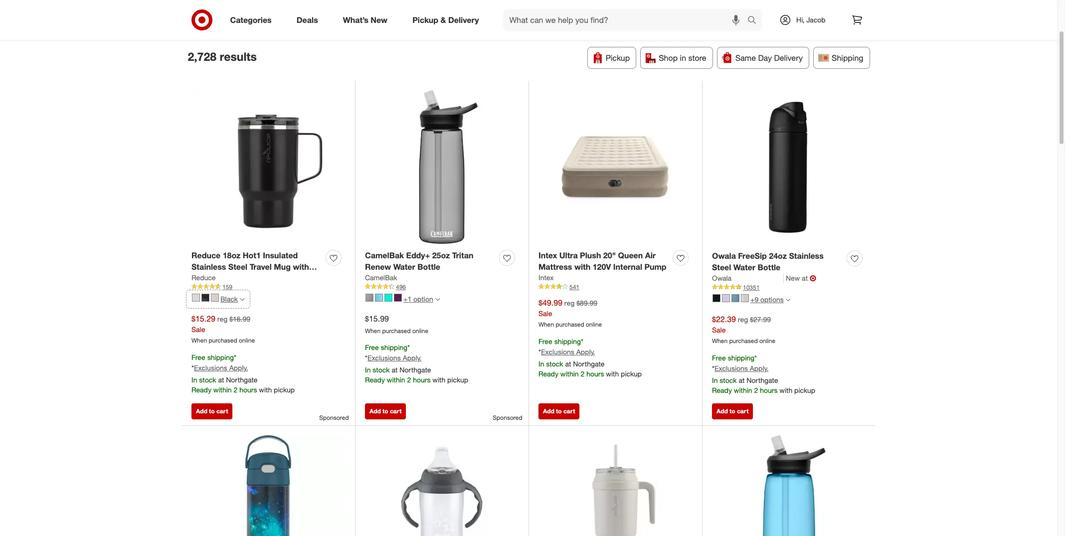 Task type: vqa. For each thing, say whether or not it's contained in the screenshot.
Sweaters link
no



Task type: describe. For each thing, give the bounding box(es) containing it.
within for exclusions apply. link under $22.39 reg $27.99 sale when purchased online
[[734, 386, 753, 395]]

search
[[743, 16, 767, 26]]

pickup & delivery
[[413, 15, 479, 25]]

in for exclusions apply. link under $22.39 reg $27.99 sale when purchased online
[[712, 376, 718, 385]]

results
[[220, 50, 257, 64]]

discount
[[457, 21, 489, 31]]

fpo/apo button
[[617, 15, 669, 37]]

type button
[[289, 15, 322, 37]]

sponsored for camelbak eddy+ 25oz tritan renew water bottle
[[493, 414, 523, 421]]

in for exclusions apply. link below $15.99 when purchased online
[[365, 366, 371, 374]]

sold by
[[578, 21, 605, 31]]

add to cart button for $49.99
[[539, 403, 580, 419]]

black button
[[188, 291, 249, 307]]

what's
[[343, 15, 369, 25]]

same
[[736, 53, 756, 63]]

blush image
[[211, 294, 219, 302]]

free shipping * * exclusions apply. in stock at  northgate ready within 2 hours with pickup down $15.29 reg $16.99 sale when purchased online
[[192, 353, 295, 394]]

deals link
[[288, 9, 331, 31]]

hi,
[[797, 15, 805, 24]]

$89.99
[[577, 299, 598, 307]]

add to cart for $49.99
[[543, 407, 575, 415]]

reg for $49.99
[[565, 299, 575, 307]]

pickup button
[[588, 47, 637, 69]]

purple image
[[394, 294, 402, 302]]

pump
[[645, 262, 667, 272]]

sale for $15.29
[[192, 325, 205, 333]]

+1 option button
[[361, 291, 444, 307]]

exclusions apply. link down $15.99 when purchased online
[[368, 354, 422, 362]]

$16.99
[[230, 315, 250, 323]]

same day delivery
[[736, 53, 803, 63]]

2 cart from the left
[[390, 407, 402, 415]]

steel inside 'reduce 18oz hot1 insulated stainless steel travel mug with steam release lid'
[[228, 262, 248, 272]]

shipping
[[832, 53, 864, 63]]

store
[[689, 53, 707, 63]]

water for eddy+
[[393, 262, 415, 272]]

exclusions down $15.29 reg $16.99 sale when purchased online
[[194, 364, 227, 372]]

within for exclusions apply. link under $49.99 reg $89.99 sale when purchased online
[[561, 370, 579, 378]]

reduce 18oz hot1 insulated stainless steel travel mug with steam release lid
[[192, 250, 309, 283]]

exclusions apply. link down $49.99 reg $89.99 sale when purchased online
[[541, 348, 595, 356]]

brand
[[335, 21, 356, 31]]

what's new link
[[335, 9, 400, 31]]

same day delivery button
[[717, 47, 810, 69]]

bottle for freesip
[[758, 262, 781, 272]]

free shipping * * exclusions apply. in stock at  northgate ready within 2 hours with pickup down $49.99 reg $89.99 sale when purchased online
[[539, 337, 642, 378]]

reg for $15.29
[[217, 315, 228, 323]]

sold by button
[[569, 15, 613, 37]]

search button
[[743, 9, 767, 33]]

owala freesip 24oz stainless steel water bottle link
[[712, 250, 843, 273]]

shop in store button
[[641, 47, 713, 69]]

reduce 18oz hot1 insulated stainless steel travel mug with steam release lid link
[[192, 250, 322, 283]]

sale for $22.39
[[712, 326, 726, 334]]

apply. down $22.39 reg $27.99 sale when purchased online
[[750, 364, 769, 373]]

reduce link
[[192, 273, 216, 283]]

$15.29 reg $16.99 sale when purchased online
[[192, 314, 255, 344]]

add to cart for $15.29
[[196, 407, 228, 415]]

+1
[[404, 295, 412, 303]]

day
[[759, 53, 772, 63]]

black
[[220, 295, 238, 303]]

guest rating
[[510, 21, 557, 31]]

exclusions down $49.99 reg $89.99 sale when purchased online
[[541, 348, 575, 356]]

travel
[[250, 262, 272, 272]]

159
[[222, 283, 232, 291]]

$49.99
[[539, 298, 563, 308]]

$49.99 reg $89.99 sale when purchased online
[[539, 298, 602, 328]]

delivery for pickup & delivery
[[448, 15, 479, 25]]

plush 20"
[[580, 250, 616, 260]]

linen image
[[192, 294, 200, 302]]

intex link
[[539, 273, 554, 283]]

intex ultra plush 20" queen air mattress with 120v internal pump
[[539, 250, 667, 272]]

in for exclusions apply. link under $49.99 reg $89.99 sale when purchased online
[[539, 360, 544, 368]]

type
[[297, 21, 314, 31]]

with for exclusions apply. link below $15.99 when purchased online
[[433, 376, 446, 384]]

cart for $15.29
[[216, 407, 228, 415]]

filter
[[209, 21, 227, 31]]

10351 link
[[712, 283, 867, 292]]

with for exclusions apply. link under $22.39 reg $27.99 sale when purchased online
[[780, 386, 793, 395]]

120v
[[593, 262, 611, 272]]

owala for owala freesip 24oz stainless steel water bottle
[[712, 251, 736, 261]]

shop
[[659, 53, 678, 63]]

pickup & delivery link
[[404, 9, 492, 31]]

water for freesip
[[734, 262, 756, 272]]

&
[[441, 15, 446, 25]]

online for reduce 18oz hot1 insulated stainless steel travel mug with steam release lid
[[239, 337, 255, 344]]

$22.39 reg $27.99 sale when purchased online
[[712, 314, 776, 345]]

owala for owala
[[712, 274, 732, 282]]

with inside 'reduce 18oz hot1 insulated stainless steel travel mug with steam release lid'
[[293, 262, 309, 272]]

stainless inside owala freesip 24oz stainless steel water bottle
[[789, 251, 824, 261]]

10351
[[743, 284, 760, 291]]

lid
[[251, 273, 262, 283]]

rating
[[534, 21, 557, 31]]

apply. down $15.29 reg $16.99 sale when purchased online
[[229, 364, 248, 372]]

with inside intex ultra plush 20" queen air mattress with 120v internal pump
[[575, 262, 591, 272]]

sold
[[578, 21, 594, 31]]

online for intex ultra plush 20" queen air mattress with 120v internal pump
[[586, 321, 602, 328]]

541
[[570, 283, 580, 291]]

$27.99
[[750, 315, 771, 324]]

purchased for owala freesip 24oz stainless steel water bottle
[[730, 337, 758, 345]]

sale for $49.99
[[539, 309, 552, 318]]

+9 options
[[751, 295, 784, 304]]

free shipping * * exclusions apply. in stock at  northgate ready within 2 hours with pickup down $22.39 reg $27.99 sale when purchased online
[[712, 354, 816, 395]]

exclusions apply. link down $22.39 reg $27.99 sale when purchased online
[[715, 364, 769, 373]]

$15.99 when purchased online
[[365, 314, 429, 334]]

all colors + 1 more colors image
[[435, 297, 440, 302]]

reduce for reduce
[[192, 273, 216, 282]]

guest rating button
[[502, 15, 565, 37]]

sponsored for reduce 18oz hot1 insulated stainless steel travel mug with steam release lid
[[319, 414, 349, 421]]

purchased inside $15.99 when purchased online
[[382, 327, 411, 334]]

reduce for reduce 18oz hot1 insulated stainless steel travel mug with steam release lid
[[192, 250, 221, 260]]

free shipping * * exclusions apply. in stock at  northgate ready within 2 hours with pickup down $15.99 when purchased online
[[365, 343, 468, 384]]

reg for $22.39
[[738, 315, 748, 324]]

categories
[[230, 15, 272, 25]]

eddy+
[[406, 250, 430, 260]]



Task type: locate. For each thing, give the bounding box(es) containing it.
2,728 results
[[188, 50, 257, 64]]

delivery for same day delivery
[[774, 53, 803, 63]]

0 vertical spatial new
[[371, 15, 388, 25]]

when
[[539, 321, 554, 328], [365, 327, 381, 334], [192, 337, 207, 344], [712, 337, 728, 345]]

shipping down $15.29 reg $16.99 sale when purchased online
[[207, 353, 234, 362]]

free down $15.29 reg $16.99 sale when purchased online
[[192, 353, 205, 362]]

0 horizontal spatial water
[[393, 262, 415, 272]]

1 vertical spatial owala
[[712, 274, 732, 282]]

0 vertical spatial intex
[[539, 250, 557, 260]]

black image
[[202, 294, 210, 302]]

steel inside owala freesip 24oz stainless steel water bottle
[[712, 262, 732, 272]]

camelbak for camelbak eddy+ 25oz tritan renew water bottle
[[365, 250, 404, 260]]

when for reduce 18oz hot1 insulated stainless steel travel mug with steam release lid
[[192, 337, 207, 344]]

mug
[[274, 262, 291, 272]]

reg inside $15.29 reg $16.99 sale when purchased online
[[217, 315, 228, 323]]

filter button
[[188, 15, 234, 37]]

purchased down $15.99
[[382, 327, 411, 334]]

when down $49.99
[[539, 321, 554, 328]]

deals
[[297, 15, 318, 25], [416, 21, 437, 31]]

camelbak up renew
[[365, 250, 404, 260]]

159 link
[[192, 283, 345, 291]]

sale inside $22.39 reg $27.99 sale when purchased online
[[712, 326, 726, 334]]

in
[[539, 360, 544, 368], [365, 366, 371, 374], [192, 376, 197, 384], [712, 376, 718, 385]]

4 to from the left
[[730, 407, 736, 415]]

0 vertical spatial delivery
[[448, 15, 479, 25]]

online down $27.99
[[760, 337, 776, 345]]

2 add to cart from the left
[[370, 407, 402, 415]]

1 reduce from the top
[[192, 250, 221, 260]]

2 reduce from the top
[[192, 273, 216, 282]]

1 horizontal spatial bottle
[[758, 262, 781, 272]]

1 horizontal spatial sale
[[539, 309, 552, 318]]

air
[[645, 250, 656, 260]]

price button
[[369, 15, 404, 37]]

3 add to cart button from the left
[[539, 403, 580, 419]]

fpo/apo
[[626, 21, 661, 31]]

owala inside owala freesip 24oz stainless steel water bottle
[[712, 251, 736, 261]]

2,728
[[188, 50, 217, 64]]

to for $22.39
[[730, 407, 736, 415]]

bottle for eddy+
[[418, 262, 441, 272]]

exclusions
[[541, 348, 575, 356], [368, 354, 401, 362], [194, 364, 227, 372], [715, 364, 748, 373]]

camelbak down renew
[[365, 273, 397, 282]]

shipping down $49.99 reg $89.99 sale when purchased online
[[555, 337, 581, 346]]

to for $49.99
[[556, 407, 562, 415]]

pickup for pickup
[[606, 53, 630, 63]]

what's new
[[343, 15, 388, 25]]

free down $49.99 reg $89.99 sale when purchased online
[[539, 337, 553, 346]]

intex for intex ultra plush 20" queen air mattress with 120v internal pump
[[539, 250, 557, 260]]

0 vertical spatial stainless
[[789, 251, 824, 261]]

delivery inside button
[[774, 53, 803, 63]]

within
[[561, 370, 579, 378], [387, 376, 405, 384], [213, 386, 232, 394], [734, 386, 753, 395]]

release
[[218, 273, 248, 283]]

online down "$89.99"
[[586, 321, 602, 328]]

0 horizontal spatial delivery
[[448, 15, 479, 25]]

$22.39
[[712, 314, 736, 324]]

0 vertical spatial pickup
[[413, 15, 439, 25]]

1 add to cart button from the left
[[192, 403, 233, 419]]

purchased for reduce 18oz hot1 insulated stainless steel travel mug with steam release lid
[[209, 337, 237, 344]]

sort
[[261, 21, 276, 31]]

bottle down eddy+
[[418, 262, 441, 272]]

deals button
[[408, 15, 445, 37]]

all colors + 9 more colors image
[[786, 298, 791, 302]]

nuk large learner fashion cup with tritan - 10oz image
[[365, 436, 519, 536], [365, 436, 519, 536]]

reg
[[565, 299, 575, 307], [217, 315, 228, 323], [738, 315, 748, 324]]

online inside $22.39 reg $27.99 sale when purchased online
[[760, 337, 776, 345]]

new inside new at ¬
[[786, 274, 800, 282]]

delivery right &
[[448, 15, 479, 25]]

1 horizontal spatial stainless
[[789, 251, 824, 261]]

add to cart button for $15.29
[[192, 403, 233, 419]]

shop in store
[[659, 53, 707, 63]]

purchased inside $22.39 reg $27.99 sale when purchased online
[[730, 337, 758, 345]]

steel up owala link
[[712, 262, 732, 272]]

1 vertical spatial intex
[[539, 273, 554, 282]]

0 horizontal spatial reg
[[217, 315, 228, 323]]

black image
[[713, 294, 721, 302]]

steel up release
[[228, 262, 248, 272]]

lilac purple image
[[722, 294, 730, 302]]

sale inside $15.29 reg $16.99 sale when purchased online
[[192, 325, 205, 333]]

4 add to cart from the left
[[717, 407, 749, 415]]

3 add from the left
[[543, 407, 555, 415]]

$15.29
[[192, 314, 215, 324]]

+9
[[751, 295, 759, 304]]

camelbak for camelbak
[[365, 273, 397, 282]]

new right what's
[[371, 15, 388, 25]]

when inside $49.99 reg $89.99 sale when purchased online
[[539, 321, 554, 328]]

free
[[539, 337, 553, 346], [365, 343, 379, 352], [192, 353, 205, 362], [712, 354, 726, 362]]

when down $15.99
[[365, 327, 381, 334]]

owala link
[[712, 273, 784, 283]]

reduce 18oz hot1 insulated stainless steel travel mug with steam release lid image
[[192, 90, 345, 244], [192, 90, 345, 244]]

free for exclusions apply. link under $49.99 reg $89.99 sale when purchased online
[[539, 337, 553, 346]]

$15.99
[[365, 314, 389, 324]]

stainless inside 'reduce 18oz hot1 insulated stainless steel travel mug with steam release lid'
[[192, 262, 226, 272]]

when for intex ultra plush 20" queen air mattress with 120v internal pump
[[539, 321, 554, 328]]

intex inside intex ultra plush 20" queen air mattress with 120v internal pump
[[539, 250, 557, 260]]

1 intex from the top
[[539, 250, 557, 260]]

online down +1 option on the bottom
[[413, 327, 429, 334]]

2
[[581, 370, 585, 378], [407, 376, 411, 384], [234, 386, 238, 394], [755, 386, 758, 395]]

within for exclusions apply. link below $15.29 reg $16.99 sale when purchased online
[[213, 386, 232, 394]]

0 horizontal spatial bottle
[[418, 262, 441, 272]]

0 horizontal spatial new
[[371, 15, 388, 25]]

owala
[[712, 251, 736, 261], [712, 274, 732, 282]]

new at ¬
[[786, 273, 817, 283]]

free for exclusions apply. link below $15.29 reg $16.99 sale when purchased online
[[192, 353, 205, 362]]

541 link
[[539, 283, 692, 291]]

bottle inside 'camelbak eddy+ 25oz tritan renew water bottle'
[[418, 262, 441, 272]]

0 horizontal spatial stainless
[[192, 262, 226, 272]]

2 owala from the top
[[712, 274, 732, 282]]

hi, jacob
[[797, 15, 826, 24]]

2 add from the left
[[370, 407, 381, 415]]

purchased
[[556, 321, 584, 328], [382, 327, 411, 334], [209, 337, 237, 344], [730, 337, 758, 345]]

1 vertical spatial delivery
[[774, 53, 803, 63]]

sponsored
[[319, 414, 349, 421], [493, 414, 523, 421]]

steel
[[228, 262, 248, 272], [712, 262, 732, 272]]

all colors + 1 more colors element
[[435, 296, 440, 302]]

4 add to cart button from the left
[[712, 403, 753, 419]]

sleek image
[[741, 294, 749, 302]]

0 horizontal spatial sale
[[192, 325, 205, 333]]

new up 10351 link at right bottom
[[786, 274, 800, 282]]

0 vertical spatial reduce
[[192, 250, 221, 260]]

¬
[[810, 273, 817, 283]]

bottle down 24oz
[[758, 262, 781, 272]]

intex for intex
[[539, 273, 554, 282]]

at inside new at ¬
[[802, 274, 808, 282]]

pickup inside button
[[606, 53, 630, 63]]

add to cart for $22.39
[[717, 407, 749, 415]]

1 vertical spatial new
[[786, 274, 800, 282]]

gray image
[[366, 294, 374, 302]]

shipping down $15.99 when purchased online
[[381, 343, 408, 352]]

1 horizontal spatial delivery
[[774, 53, 803, 63]]

24oz
[[769, 251, 787, 261]]

1 horizontal spatial reg
[[565, 299, 575, 307]]

sale down $22.39 on the right bottom of page
[[712, 326, 726, 334]]

renew
[[365, 262, 391, 272]]

add for reduce 18oz hot1 insulated stainless steel travel mug with steam release lid
[[196, 407, 207, 415]]

pickup
[[413, 15, 439, 25], [606, 53, 630, 63]]

camelbak inside 'camelbak eddy+ 25oz tritan renew water bottle'
[[365, 250, 404, 260]]

4 cart from the left
[[737, 407, 749, 415]]

delivery right day
[[774, 53, 803, 63]]

with for exclusions apply. link under $49.99 reg $89.99 sale when purchased online
[[606, 370, 619, 378]]

reg inside $49.99 reg $89.99 sale when purchased online
[[565, 299, 575, 307]]

all colors - black selected image
[[240, 297, 244, 302]]

add to cart button
[[192, 403, 233, 419], [365, 403, 406, 419], [539, 403, 580, 419], [712, 403, 753, 419]]

camelbak link
[[365, 273, 397, 283]]

all colors - black selected element
[[240, 296, 244, 302]]

intex ultra plush 20" queen air mattress with 120v internal pump image
[[539, 90, 692, 244], [539, 90, 692, 244]]

internal
[[614, 262, 643, 272]]

0 horizontal spatial pickup
[[413, 15, 439, 25]]

2 sponsored from the left
[[493, 414, 523, 421]]

496 link
[[365, 283, 519, 291]]

in for exclusions apply. link below $15.29 reg $16.99 sale when purchased online
[[192, 376, 197, 384]]

0 horizontal spatial sponsored
[[319, 414, 349, 421]]

light blue image
[[375, 294, 383, 302]]

guest
[[510, 21, 531, 31]]

option
[[414, 295, 433, 303]]

exclusions apply. link down $15.29 reg $16.99 sale when purchased online
[[194, 364, 248, 372]]

to for $15.29
[[209, 407, 215, 415]]

deals for deals link
[[297, 15, 318, 25]]

water down eddy+
[[393, 262, 415, 272]]

add for camelbak eddy+ 25oz tritan renew water bottle
[[370, 407, 381, 415]]

deals left 'brand' button at left
[[297, 15, 318, 25]]

shark/blue image
[[732, 294, 740, 302]]

online inside $15.29 reg $16.99 sale when purchased online
[[239, 337, 255, 344]]

shipping down $22.39 reg $27.99 sale when purchased online
[[728, 354, 755, 362]]

online inside $49.99 reg $89.99 sale when purchased online
[[586, 321, 602, 328]]

pickup down what can we help you find? suggestions appear below search field
[[606, 53, 630, 63]]

1 owala from the top
[[712, 251, 736, 261]]

jacob
[[807, 15, 826, 24]]

stainless up reduce link
[[192, 262, 226, 272]]

496
[[396, 283, 406, 291]]

reduce 50oz cold1 vacuum insulated stainless steel straw tumbler travel mug image
[[539, 436, 692, 536], [539, 436, 692, 536]]

1 add from the left
[[196, 407, 207, 415]]

purchased down "$16.99"
[[209, 337, 237, 344]]

new
[[371, 15, 388, 25], [786, 274, 800, 282]]

*
[[581, 337, 584, 346], [408, 343, 410, 352], [539, 348, 541, 356], [234, 353, 236, 362], [365, 354, 368, 362], [755, 354, 757, 362], [192, 364, 194, 372], [712, 364, 715, 373]]

3 to from the left
[[556, 407, 562, 415]]

when for owala freesip 24oz stainless steel water bottle
[[712, 337, 728, 345]]

reg left $27.99
[[738, 315, 748, 324]]

when inside $15.99 when purchased online
[[365, 327, 381, 334]]

owala up lilac purple icon
[[712, 274, 732, 282]]

price
[[377, 21, 396, 31]]

25oz
[[432, 250, 450, 260]]

1 vertical spatial pickup
[[606, 53, 630, 63]]

free shipping * * exclusions apply. in stock at  northgate ready within 2 hours with pickup
[[539, 337, 642, 378], [365, 343, 468, 384], [192, 353, 295, 394], [712, 354, 816, 395]]

purchased inside $49.99 reg $89.99 sale when purchased online
[[556, 321, 584, 328]]

purchased inside $15.29 reg $16.99 sale when purchased online
[[209, 337, 237, 344]]

online for owala freesip 24oz stainless steel water bottle
[[760, 337, 776, 345]]

0 vertical spatial camelbak
[[365, 250, 404, 260]]

add to cart button for $22.39
[[712, 403, 753, 419]]

steam
[[192, 273, 216, 283]]

reduce
[[192, 250, 221, 260], [192, 273, 216, 282]]

options
[[761, 295, 784, 304]]

camelbak eddy+ 32oz tritan renew water bottle image
[[712, 436, 867, 536], [712, 436, 867, 536]]

owala left freesip
[[712, 251, 736, 261]]

add for intex ultra plush 20" queen air mattress with 120v internal pump
[[543, 407, 555, 415]]

apply. down $49.99 reg $89.99 sale when purchased online
[[577, 348, 595, 356]]

pickup
[[621, 370, 642, 378], [448, 376, 468, 384], [274, 386, 295, 394], [795, 386, 816, 395]]

camelbak eddy+ 25oz tritan renew water bottle image
[[365, 90, 519, 244], [365, 90, 519, 244]]

hot1
[[243, 250, 261, 260]]

intex ultra plush 20" queen air mattress with 120v internal pump link
[[539, 250, 669, 273]]

2 camelbak from the top
[[365, 273, 397, 282]]

add for owala freesip 24oz stainless steel water bottle
[[717, 407, 728, 415]]

exclusions down $15.99 when purchased online
[[368, 354, 401, 362]]

cart for $22.39
[[737, 407, 749, 415]]

reduce inside 'reduce 18oz hot1 insulated stainless steel travel mug with steam release lid'
[[192, 250, 221, 260]]

brand button
[[326, 15, 365, 37]]

apply. down $15.99 when purchased online
[[403, 354, 422, 362]]

purchased down "$89.99"
[[556, 321, 584, 328]]

online down "$16.99"
[[239, 337, 255, 344]]

sale down $49.99
[[539, 309, 552, 318]]

2 horizontal spatial reg
[[738, 315, 748, 324]]

deals for deals button
[[416, 21, 437, 31]]

online inside $15.99 when purchased online
[[413, 327, 429, 334]]

free down $15.99
[[365, 343, 379, 352]]

water up owala link
[[734, 262, 756, 272]]

apply.
[[577, 348, 595, 356], [403, 354, 422, 362], [229, 364, 248, 372], [750, 364, 769, 373]]

exclusions down $22.39 reg $27.99 sale when purchased online
[[715, 364, 748, 373]]

0 vertical spatial owala
[[712, 251, 736, 261]]

1 horizontal spatial pickup
[[606, 53, 630, 63]]

1 vertical spatial reduce
[[192, 273, 216, 282]]

when inside $15.29 reg $16.99 sale when purchased online
[[192, 337, 207, 344]]

1 to from the left
[[209, 407, 215, 415]]

1 horizontal spatial sponsored
[[493, 414, 523, 421]]

when down $22.39 on the right bottom of page
[[712, 337, 728, 345]]

reduce up black icon
[[192, 273, 216, 282]]

sale inside $49.99 reg $89.99 sale when purchased online
[[539, 309, 552, 318]]

1 sponsored from the left
[[319, 414, 349, 421]]

1 cart from the left
[[216, 407, 228, 415]]

with for exclusions apply. link below $15.29 reg $16.99 sale when purchased online
[[259, 386, 272, 394]]

bottle
[[418, 262, 441, 272], [758, 262, 781, 272]]

new inside "link"
[[371, 15, 388, 25]]

stainless up new at ¬
[[789, 251, 824, 261]]

3 add to cart from the left
[[543, 407, 575, 415]]

1 vertical spatial camelbak
[[365, 273, 397, 282]]

all colors + 9 more colors element
[[786, 297, 791, 303]]

0 horizontal spatial deals
[[297, 15, 318, 25]]

1 horizontal spatial deals
[[416, 21, 437, 31]]

with
[[293, 262, 309, 272], [575, 262, 591, 272], [606, 370, 619, 378], [433, 376, 446, 384], [259, 386, 272, 394], [780, 386, 793, 395]]

hours
[[587, 370, 604, 378], [413, 376, 431, 384], [240, 386, 257, 394], [760, 386, 778, 395]]

teal/black image
[[385, 294, 393, 302]]

3 cart from the left
[[564, 407, 575, 415]]

insulated
[[263, 250, 298, 260]]

+1 option
[[404, 295, 433, 303]]

sort button
[[238, 15, 285, 37]]

bottle inside owala freesip 24oz stainless steel water bottle
[[758, 262, 781, 272]]

free for exclusions apply. link below $15.99 when purchased online
[[365, 343, 379, 352]]

What can we help you find? suggestions appear below search field
[[504, 9, 750, 31]]

shipping
[[555, 337, 581, 346], [381, 343, 408, 352], [207, 353, 234, 362], [728, 354, 755, 362]]

free for exclusions apply. link under $22.39 reg $27.99 sale when purchased online
[[712, 354, 726, 362]]

pickup for pickup & delivery
[[413, 15, 439, 25]]

1 add to cart from the left
[[196, 407, 228, 415]]

camelbak eddy+ 25oz tritan renew water bottle
[[365, 250, 474, 272]]

sale down $15.29
[[192, 325, 205, 333]]

reg down '541'
[[565, 299, 575, 307]]

pickup left &
[[413, 15, 439, 25]]

1 camelbak from the top
[[365, 250, 404, 260]]

1 horizontal spatial water
[[734, 262, 756, 272]]

18oz
[[223, 250, 241, 260]]

reduce up reduce link
[[192, 250, 221, 260]]

1 horizontal spatial new
[[786, 274, 800, 282]]

by
[[596, 21, 605, 31]]

purchased down $27.99
[[730, 337, 758, 345]]

2 add to cart button from the left
[[365, 403, 406, 419]]

deals left &
[[416, 21, 437, 31]]

1 vertical spatial stainless
[[192, 262, 226, 272]]

owala freesip 24oz stainless steel water bottle image
[[712, 90, 867, 245], [712, 90, 867, 245]]

reg inside $22.39 reg $27.99 sale when purchased online
[[738, 315, 748, 324]]

reg left "$16.99"
[[217, 315, 228, 323]]

free down $22.39 reg $27.99 sale when purchased online
[[712, 354, 726, 362]]

purchased for intex ultra plush 20" queen air mattress with 120v internal pump
[[556, 321, 584, 328]]

intex down mattress
[[539, 273, 554, 282]]

4 add from the left
[[717, 407, 728, 415]]

queen
[[618, 250, 643, 260]]

water inside owala freesip 24oz stainless steel water bottle
[[734, 262, 756, 272]]

when down $15.29
[[192, 337, 207, 344]]

camelbak eddy+ 25oz tritan renew water bottle link
[[365, 250, 495, 273]]

water inside 'camelbak eddy+ 25oz tritan renew water bottle'
[[393, 262, 415, 272]]

cart for $49.99
[[564, 407, 575, 415]]

within for exclusions apply. link below $15.99 when purchased online
[[387, 376, 405, 384]]

thermos 16oz funtainer water bottle with bail handle image
[[192, 436, 345, 536], [192, 436, 345, 536]]

owala freesip 24oz stainless steel water bottle
[[712, 251, 824, 272]]

deals inside button
[[416, 21, 437, 31]]

when inside $22.39 reg $27.99 sale when purchased online
[[712, 337, 728, 345]]

2 to from the left
[[383, 407, 388, 415]]

2 intex from the top
[[539, 273, 554, 282]]

intex up mattress
[[539, 250, 557, 260]]

0 horizontal spatial steel
[[228, 262, 248, 272]]

2 horizontal spatial sale
[[712, 326, 726, 334]]

1 horizontal spatial steel
[[712, 262, 732, 272]]



